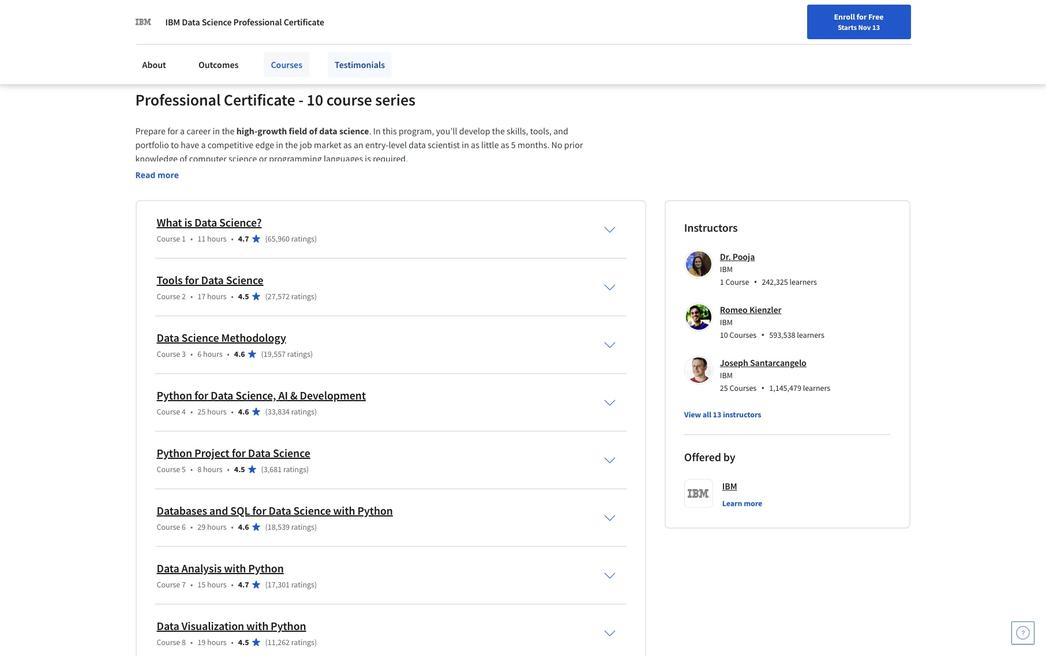 Task type: locate. For each thing, give the bounding box(es) containing it.
course for what is data science?
[[157, 234, 180, 244]]

and
[[249, 18, 263, 29], [554, 125, 568, 137], [209, 504, 228, 518]]

1 vertical spatial a
[[201, 139, 206, 151]]

course 7 • 15 hours •
[[157, 580, 234, 590]]

hours right 29
[[207, 522, 227, 533]]

growth
[[258, 125, 287, 137]]

of inside . in this program, you'll develop the skills, tools, and portfolio to have a competitive edge in the job market as an entry-level data scientist in as little as 5 months. no prior knowledge of computer science or programming languages is required.
[[180, 153, 187, 164]]

• left 242,325
[[754, 276, 757, 289]]

27,572
[[268, 291, 290, 302]]

course for python project for data science
[[157, 465, 180, 475]]

course 8 • 19 hours •
[[157, 638, 234, 648]]

• left the 593,538
[[761, 329, 765, 342]]

months.
[[518, 139, 550, 151]]

8 left 19
[[182, 638, 186, 648]]

1 horizontal spatial is
[[365, 153, 371, 164]]

instructors
[[684, 220, 738, 235]]

course left 2
[[157, 291, 180, 302]]

hours right 17
[[207, 291, 227, 302]]

courses up instructors
[[730, 383, 757, 394]]

5 inside . in this program, you'll develop the skills, tools, and portfolio to have a competitive edge in the job market as an entry-level data scientist in as little as 5 months. no prior knowledge of computer science or programming languages is required.
[[511, 139, 516, 151]]

enroll
[[834, 12, 855, 22]]

0 vertical spatial professional
[[234, 16, 282, 28]]

dr. pooja ibm 1 course • 242,325 learners
[[720, 251, 817, 289]]

2 vertical spatial 4.6
[[238, 522, 249, 533]]

course 4 • 25 hours •
[[157, 407, 234, 417]]

is up course 1 • 11 hours •
[[184, 215, 192, 230]]

) right 11,262
[[315, 638, 317, 648]]

0 horizontal spatial a
[[180, 125, 185, 137]]

0 horizontal spatial 5
[[182, 465, 186, 475]]

data up course 4 • 25 hours •
[[211, 388, 233, 403]]

ratings right 11,262
[[291, 638, 315, 648]]

more inside 'button'
[[158, 170, 179, 181]]

1 vertical spatial of
[[180, 153, 187, 164]]

ibm link
[[723, 480, 737, 493]]

None search field
[[165, 7, 442, 30]]

certificate up the courses link
[[284, 16, 324, 28]]

career
[[187, 125, 211, 137]]

learners
[[790, 277, 817, 287], [797, 330, 825, 340], [803, 383, 831, 394]]

10 down romeo
[[720, 330, 728, 340]]

programming
[[269, 153, 322, 164]]

hours down data science methodology
[[203, 349, 223, 360]]

with for data analysis with python
[[224, 562, 246, 576]]

1 vertical spatial 8
[[182, 638, 186, 648]]

tools for data science link
[[157, 273, 264, 287]]

0 vertical spatial more
[[158, 170, 179, 181]]

1 down 'dr.' on the right
[[720, 277, 724, 287]]

course down dr. pooja link
[[726, 277, 749, 287]]

(
[[265, 234, 268, 244], [265, 291, 268, 302], [261, 349, 264, 360], [265, 407, 268, 417], [261, 465, 264, 475], [265, 522, 268, 533], [265, 580, 268, 590], [265, 638, 268, 648]]

hours for databases and sql for data science with python
[[207, 522, 227, 533]]

0 vertical spatial 1
[[182, 234, 186, 244]]

professional right social
[[234, 16, 282, 28]]

databases
[[157, 504, 207, 518]]

tools for data science
[[157, 273, 264, 287]]

read more button
[[135, 169, 179, 181]]

0 vertical spatial 4.6
[[234, 349, 245, 360]]

1 vertical spatial 25
[[198, 407, 206, 417]]

media
[[222, 18, 247, 29]]

ratings for data science methodology
[[287, 349, 311, 360]]

0 vertical spatial a
[[180, 125, 185, 137]]

learners right the 593,538
[[797, 330, 825, 340]]

0 horizontal spatial 6
[[182, 522, 186, 533]]

4.6 down science, at the bottom of page
[[238, 407, 249, 417]]

0 horizontal spatial more
[[158, 170, 179, 181]]

about link
[[135, 52, 173, 77]]

4.5 left 27,572
[[238, 291, 249, 302]]

learners right 242,325
[[790, 277, 817, 287]]

) for tools for data science
[[315, 291, 317, 302]]

learners inside dr. pooja ibm 1 course • 242,325 learners
[[790, 277, 817, 287]]

course left 7
[[157, 580, 180, 590]]

1 vertical spatial learners
[[797, 330, 825, 340]]

• right 4
[[191, 407, 193, 417]]

learn
[[723, 499, 743, 509]]

hours for python project for data science
[[203, 465, 223, 475]]

0 vertical spatial 8
[[198, 465, 202, 475]]

help center image
[[1016, 627, 1030, 641]]

ratings right 18,539
[[291, 522, 315, 533]]

0 vertical spatial courses
[[271, 59, 302, 70]]

the up the little
[[492, 125, 505, 137]]

0 vertical spatial 4.7
[[238, 234, 249, 244]]

data
[[182, 16, 200, 28], [194, 215, 217, 230], [201, 273, 224, 287], [157, 331, 179, 345], [211, 388, 233, 403], [248, 446, 271, 461], [269, 504, 291, 518], [157, 562, 179, 576], [157, 619, 179, 634]]

python project for data science
[[157, 446, 310, 461]]

4.5 for with
[[238, 638, 249, 648]]

0 vertical spatial data
[[319, 125, 337, 137]]

1 horizontal spatial the
[[285, 139, 298, 151]]

4.5 down 'data visualization with python' link
[[238, 638, 249, 648]]

on
[[186, 18, 196, 29]]

science down competitive
[[229, 153, 257, 164]]

for
[[857, 12, 867, 22], [167, 125, 178, 137], [185, 273, 199, 287], [194, 388, 208, 403], [232, 446, 246, 461], [252, 504, 266, 518]]

0 vertical spatial 4.5
[[238, 291, 249, 302]]

1 horizontal spatial with
[[246, 619, 269, 634]]

4.6 down sql
[[238, 522, 249, 533]]

ibm for joseph santarcangelo
[[720, 370, 733, 381]]

( 19,557 ratings )
[[261, 349, 313, 360]]

2 4.7 from the top
[[238, 580, 249, 590]]

hours right 15
[[207, 580, 227, 590]]

a up the have
[[180, 125, 185, 137]]

data up course 8 • 19 hours •
[[157, 619, 179, 634]]

1 left 11
[[182, 234, 186, 244]]

2 vertical spatial with
[[246, 619, 269, 634]]

hours right 19
[[207, 638, 227, 648]]

prepare for a career in the high-growth field of data science
[[135, 125, 369, 137]]

4.6
[[234, 349, 245, 360], [238, 407, 249, 417], [238, 522, 249, 533]]

2 vertical spatial 4.5
[[238, 638, 249, 648]]

1 vertical spatial 4.7
[[238, 580, 249, 590]]

1 vertical spatial 13
[[713, 410, 722, 420]]

0 vertical spatial learners
[[790, 277, 817, 287]]

( for databases and sql for data science with python
[[265, 522, 268, 533]]

enroll for free starts nov 13
[[834, 12, 884, 32]]

( for data visualization with python
[[265, 638, 268, 648]]

• down data analysis with python 'link'
[[231, 580, 234, 590]]

learners inside joseph santarcangelo ibm 25 courses • 1,145,479 learners
[[803, 383, 831, 394]]

0 horizontal spatial 8
[[182, 638, 186, 648]]

for up nov
[[857, 12, 867, 22]]

learners inside romeo kienzler ibm 10 courses • 593,538 learners
[[797, 330, 825, 340]]

2 horizontal spatial and
[[554, 125, 568, 137]]

santarcangelo
[[750, 357, 807, 369]]

pooja
[[733, 251, 755, 263]]

0 horizontal spatial as
[[343, 139, 352, 151]]

1
[[182, 234, 186, 244], [720, 277, 724, 287]]

ibm inside dr. pooja ibm 1 course • 242,325 learners
[[720, 264, 733, 275]]

course 3 • 6 hours •
[[157, 349, 230, 360]]

data up 3,681
[[248, 446, 271, 461]]

10 inside romeo kienzler ibm 10 courses • 593,538 learners
[[720, 330, 728, 340]]

ratings for data visualization with python
[[291, 638, 315, 648]]

5 up databases
[[182, 465, 186, 475]]

• down 'python project for data science' link
[[227, 465, 230, 475]]

hours for data science methodology
[[203, 349, 223, 360]]

0 vertical spatial 6
[[198, 349, 202, 360]]

4.7 for python
[[238, 580, 249, 590]]

course for data science methodology
[[157, 349, 180, 360]]

share it on social media and in your performance review
[[155, 18, 371, 29]]

1 vertical spatial 5
[[182, 465, 186, 475]]

1 horizontal spatial 1
[[720, 277, 724, 287]]

1 vertical spatial 4.5
[[234, 465, 245, 475]]

read
[[135, 170, 155, 181]]

• down data science methodology
[[227, 349, 230, 360]]

) right 65,960
[[315, 234, 317, 244]]

• right 2
[[191, 291, 193, 302]]

ibm left on
[[165, 16, 180, 28]]

course
[[157, 234, 180, 244], [726, 277, 749, 287], [157, 291, 180, 302], [157, 349, 180, 360], [157, 407, 180, 417], [157, 465, 180, 475], [157, 522, 180, 533], [157, 580, 180, 590], [157, 638, 180, 648]]

• left "1,145,479"
[[761, 382, 765, 395]]

course 1 • 11 hours •
[[157, 234, 234, 244]]

dr. pooja image
[[686, 252, 712, 277]]

course left 3
[[157, 349, 180, 360]]

joseph santarcangelo ibm 25 courses • 1,145,479 learners
[[720, 357, 831, 395]]

ibm down 'dr.' on the right
[[720, 264, 733, 275]]

0 vertical spatial 25
[[720, 383, 728, 394]]

1 vertical spatial is
[[184, 215, 192, 230]]

data up market
[[319, 125, 337, 137]]

1 vertical spatial 4.6
[[238, 407, 249, 417]]

course down what
[[157, 234, 180, 244]]

0 horizontal spatial 10
[[307, 89, 323, 110]]

ibm
[[165, 16, 180, 28], [720, 264, 733, 275], [720, 317, 733, 328], [720, 370, 733, 381], [723, 481, 737, 492]]

1 vertical spatial 6
[[182, 522, 186, 533]]

for inside enroll for free starts nov 13
[[857, 12, 867, 22]]

course down databases
[[157, 522, 180, 533]]

ratings right 27,572
[[291, 291, 315, 302]]

0 horizontal spatial of
[[180, 153, 187, 164]]

course 2 • 17 hours •
[[157, 291, 234, 302]]

1 horizontal spatial 25
[[720, 383, 728, 394]]

more inside button
[[744, 499, 763, 509]]

8 down "project"
[[198, 465, 202, 475]]

) for python for data science, ai & development
[[315, 407, 317, 417]]

social
[[198, 18, 221, 29]]

25
[[720, 383, 728, 394], [198, 407, 206, 417]]

skills,
[[507, 125, 528, 137]]

courses up professional certificate - 10 course series
[[271, 59, 302, 70]]

1 vertical spatial science
[[229, 153, 257, 164]]

for up to
[[167, 125, 178, 137]]

what
[[157, 215, 182, 230]]

) right 3,681
[[307, 465, 309, 475]]

0 vertical spatial and
[[249, 18, 263, 29]]

testimonials link
[[328, 52, 392, 77]]

0 horizontal spatial and
[[209, 504, 228, 518]]

3
[[182, 349, 186, 360]]

hours right 4
[[207, 407, 227, 417]]

2 horizontal spatial as
[[501, 139, 509, 151]]

0 vertical spatial with
[[333, 504, 355, 518]]

) for databases and sql for data science with python
[[315, 522, 317, 533]]

ratings right "17,301"
[[291, 580, 315, 590]]

prepare
[[135, 125, 166, 137]]

0 vertical spatial certificate
[[284, 16, 324, 28]]

4.7 for science?
[[238, 234, 249, 244]]

1 horizontal spatial data
[[409, 139, 426, 151]]

• down sql
[[231, 522, 234, 533]]

0 horizontal spatial 13
[[713, 410, 722, 420]]

1 vertical spatial with
[[224, 562, 246, 576]]

and up no
[[554, 125, 568, 137]]

29
[[198, 522, 206, 533]]

0 vertical spatial of
[[309, 125, 317, 137]]

hours down "project"
[[203, 465, 223, 475]]

1 vertical spatial more
[[744, 499, 763, 509]]

6 right 3
[[198, 349, 202, 360]]

1 horizontal spatial more
[[744, 499, 763, 509]]

data visualization with python
[[157, 619, 306, 634]]

your
[[274, 18, 292, 29]]

13 right all
[[713, 410, 722, 420]]

english button
[[804, 0, 874, 38]]

25 inside joseph santarcangelo ibm 25 courses • 1,145,479 learners
[[720, 383, 728, 394]]

ibm down joseph
[[720, 370, 733, 381]]

4.7 down science?
[[238, 234, 249, 244]]

ibm up learn
[[723, 481, 737, 492]]

1 4.7 from the top
[[238, 234, 249, 244]]

25 right 4
[[198, 407, 206, 417]]

• down python for data science, ai & development link
[[231, 407, 234, 417]]

as left an
[[343, 139, 352, 151]]

for for tools
[[185, 273, 199, 287]]

2 vertical spatial courses
[[730, 383, 757, 394]]

13 inside button
[[713, 410, 722, 420]]

offered by
[[684, 450, 736, 465]]

1 vertical spatial 10
[[720, 330, 728, 340]]

4.5 down 'python project for data science' link
[[234, 465, 245, 475]]

1 horizontal spatial a
[[201, 139, 206, 151]]

1 vertical spatial and
[[554, 125, 568, 137]]

25 for course
[[198, 407, 206, 417]]

more
[[158, 170, 179, 181], [744, 499, 763, 509]]

• inside dr. pooja ibm 1 course • 242,325 learners
[[754, 276, 757, 289]]

ibm inside joseph santarcangelo ibm 25 courses • 1,145,479 learners
[[720, 370, 733, 381]]

1 horizontal spatial 5
[[511, 139, 516, 151]]

no
[[552, 139, 563, 151]]

of
[[309, 125, 317, 137], [180, 153, 187, 164]]

• inside romeo kienzler ibm 10 courses • 593,538 learners
[[761, 329, 765, 342]]

joseph santarcangelo link
[[720, 357, 807, 369]]

0 vertical spatial 10
[[307, 89, 323, 110]]

for for python
[[194, 388, 208, 403]]

11
[[198, 234, 206, 244]]

1 horizontal spatial as
[[471, 139, 480, 151]]

1 inside dr. pooja ibm 1 course • 242,325 learners
[[720, 277, 724, 287]]

hours right 11
[[207, 234, 227, 244]]

for right "project"
[[232, 446, 246, 461]]

kienzler
[[750, 304, 782, 316]]

in right edge
[[276, 139, 283, 151]]

certificate
[[284, 16, 324, 28], [224, 89, 295, 110]]

0 vertical spatial 13
[[873, 23, 880, 32]]

-
[[299, 89, 304, 110]]

0 horizontal spatial with
[[224, 562, 246, 576]]

courses inside joseph santarcangelo ibm 25 courses • 1,145,479 learners
[[730, 383, 757, 394]]

course for python for data science, ai & development
[[157, 407, 180, 417]]

hours for tools for data science
[[207, 291, 227, 302]]

romeo kienzler image
[[686, 305, 712, 330]]

2 vertical spatial learners
[[803, 383, 831, 394]]

0 vertical spatial 5
[[511, 139, 516, 151]]

1 vertical spatial data
[[409, 139, 426, 151]]

science?
[[219, 215, 262, 230]]

all
[[703, 410, 712, 420]]

for right sql
[[252, 504, 266, 518]]

courses inside romeo kienzler ibm 10 courses • 593,538 learners
[[730, 330, 757, 340]]

course for data analysis with python
[[157, 580, 180, 590]]

1 vertical spatial 1
[[720, 277, 724, 287]]

ratings down the &
[[291, 407, 315, 417]]

as down develop
[[471, 139, 480, 151]]

ibm for dr. pooja
[[720, 264, 733, 275]]

course left 4
[[157, 407, 180, 417]]

0 horizontal spatial professional
[[135, 89, 221, 110]]

ibm down romeo
[[720, 317, 733, 328]]

hours for data visualization with python
[[207, 638, 227, 648]]

) for python project for data science
[[307, 465, 309, 475]]

data inside . in this program, you'll develop the skills, tools, and portfolio to have a competitive edge in the job market as an entry-level data scientist in as little as 5 months. no prior knowledge of computer science or programming languages is required.
[[409, 139, 426, 151]]

data down program,
[[409, 139, 426, 151]]

science
[[339, 125, 369, 137], [229, 153, 257, 164]]

1 horizontal spatial 13
[[873, 23, 880, 32]]

more for learn more
[[744, 499, 763, 509]]

4.6 for methodology
[[234, 349, 245, 360]]

and right "media" at top left
[[249, 18, 263, 29]]

1 horizontal spatial professional
[[234, 16, 282, 28]]

10 for course
[[307, 89, 323, 110]]

ratings
[[291, 234, 315, 244], [291, 291, 315, 302], [287, 349, 311, 360], [291, 407, 315, 417], [283, 465, 307, 475], [291, 522, 315, 533], [291, 580, 315, 590], [291, 638, 315, 648]]

and inside . in this program, you'll develop the skills, tools, and portfolio to have a competitive edge in the job market as an entry-level data scientist in as little as 5 months. no prior knowledge of computer science or programming languages is required.
[[554, 125, 568, 137]]

1 horizontal spatial and
[[249, 18, 263, 29]]

1 horizontal spatial science
[[339, 125, 369, 137]]

courses for romeo
[[730, 330, 757, 340]]

593,538
[[770, 330, 796, 340]]

ibm inside romeo kienzler ibm 10 courses • 593,538 learners
[[720, 317, 733, 328]]

data science methodology
[[157, 331, 286, 345]]

1 horizontal spatial 10
[[720, 330, 728, 340]]

ratings right 19,557
[[287, 349, 311, 360]]

the up programming
[[285, 139, 298, 151]]

2 horizontal spatial with
[[333, 504, 355, 518]]

33,834
[[268, 407, 290, 417]]

) right 19,557
[[311, 349, 313, 360]]

• up databases
[[191, 465, 193, 475]]

1 vertical spatial courses
[[730, 330, 757, 340]]

0 horizontal spatial science
[[229, 153, 257, 164]]

the up competitive
[[222, 125, 235, 137]]

professional up career
[[135, 89, 221, 110]]

more down the knowledge
[[158, 170, 179, 181]]

python for data science, ai & development
[[157, 388, 366, 403]]

certificate up 'prepare for a career in the high-growth field of data science'
[[224, 89, 295, 110]]

4
[[182, 407, 186, 417]]

0 vertical spatial is
[[365, 153, 371, 164]]

for up course 2 • 17 hours •
[[185, 273, 199, 287]]

learners right "1,145,479"
[[803, 383, 831, 394]]

4.6 down methodology
[[234, 349, 245, 360]]

python project for data science link
[[157, 446, 310, 461]]

1 as from the left
[[343, 139, 352, 151]]

( for what is data science?
[[265, 234, 268, 244]]

methodology
[[221, 331, 286, 345]]

field
[[289, 125, 307, 137]]

data up course 3 • 6 hours •
[[157, 331, 179, 345]]

0 horizontal spatial is
[[184, 215, 192, 230]]

science
[[202, 16, 232, 28], [226, 273, 264, 287], [182, 331, 219, 345], [273, 446, 310, 461], [294, 504, 331, 518]]

3 as from the left
[[501, 139, 509, 151]]

more right learn
[[744, 499, 763, 509]]

1 horizontal spatial of
[[309, 125, 317, 137]]

6 down databases
[[182, 522, 186, 533]]

0 horizontal spatial 25
[[198, 407, 206, 417]]

) right 27,572
[[315, 291, 317, 302]]

a inside . in this program, you'll develop the skills, tools, and portfolio to have a competitive edge in the job market as an entry-level data scientist in as little as 5 months. no prior knowledge of computer science or programming languages is required.
[[201, 139, 206, 151]]

65,960
[[268, 234, 290, 244]]



Task type: vqa. For each thing, say whether or not it's contained in the screenshot.
Email Me Info
no



Task type: describe. For each thing, give the bounding box(es) containing it.
joseph
[[720, 357, 748, 369]]

science inside . in this program, you'll develop the skills, tools, and portfolio to have a competitive edge in the job market as an entry-level data scientist in as little as 5 months. no prior knowledge of computer science or programming languages is required.
[[229, 153, 257, 164]]

data up 17
[[201, 273, 224, 287]]

ibm for romeo kienzler
[[720, 317, 733, 328]]

18,539
[[268, 522, 290, 533]]

portfolio
[[135, 139, 169, 151]]

data analysis with python link
[[157, 562, 284, 576]]

review
[[345, 18, 371, 29]]

course for databases and sql for data science with python
[[157, 522, 180, 533]]

ibm data science professional certificate
[[165, 16, 324, 28]]

2 vertical spatial and
[[209, 504, 228, 518]]

19,557
[[264, 349, 286, 360]]

ai
[[278, 388, 288, 403]]

learn more button
[[723, 498, 763, 510]]

25 for joseph
[[720, 383, 728, 394]]

19
[[198, 638, 206, 648]]

0 horizontal spatial the
[[222, 125, 235, 137]]

high-
[[236, 125, 258, 137]]

courses link
[[264, 52, 309, 77]]

) for what is data science?
[[315, 234, 317, 244]]

( 17,301 ratings )
[[265, 580, 317, 590]]

outcomes
[[198, 59, 239, 70]]

in right career
[[213, 125, 220, 137]]

course 5 • 8 hours •
[[157, 465, 230, 475]]

languages
[[324, 153, 363, 164]]

learners for kienzler
[[797, 330, 825, 340]]

edge
[[255, 139, 274, 151]]

( 3,681 ratings )
[[261, 465, 309, 475]]

series
[[375, 89, 416, 110]]

data up 11
[[194, 215, 217, 230]]

level
[[389, 139, 407, 151]]

nov
[[858, 23, 871, 32]]

0 horizontal spatial 1
[[182, 234, 186, 244]]

• right 7
[[191, 580, 193, 590]]

• right 3
[[191, 349, 193, 360]]

learners for santarcangelo
[[803, 383, 831, 394]]

courses for joseph
[[730, 383, 757, 394]]

in left your
[[265, 18, 273, 29]]

courses inside the courses link
[[271, 59, 302, 70]]

course inside dr. pooja ibm 1 course • 242,325 learners
[[726, 277, 749, 287]]

( 18,539 ratings )
[[265, 522, 317, 533]]

.
[[369, 125, 371, 137]]

ratings for python project for data science
[[283, 465, 307, 475]]

or
[[259, 153, 267, 164]]

course for tools for data science
[[157, 291, 180, 302]]

• inside joseph santarcangelo ibm 25 courses • 1,145,479 learners
[[761, 382, 765, 395]]

2
[[182, 291, 186, 302]]

0 vertical spatial science
[[339, 125, 369, 137]]

little
[[481, 139, 499, 151]]

1,145,479
[[770, 383, 802, 394]]

( 33,834 ratings )
[[265, 407, 317, 417]]

for for prepare
[[167, 125, 178, 137]]

an
[[354, 139, 363, 151]]

( for python for data science, ai & development
[[265, 407, 268, 417]]

( 11,262 ratings )
[[265, 638, 317, 648]]

data science methodology link
[[157, 331, 286, 345]]

view
[[684, 410, 701, 420]]

tools,
[[530, 125, 552, 137]]

is inside . in this program, you'll develop the skills, tools, and portfolio to have a competitive edge in the job market as an entry-level data scientist in as little as 5 months. no prior knowledge of computer science or programming languages is required.
[[365, 153, 371, 164]]

1 horizontal spatial 6
[[198, 349, 202, 360]]

• down the tools for data science on the top left
[[231, 291, 234, 302]]

you'll
[[436, 125, 457, 137]]

11,262
[[268, 638, 290, 648]]

course
[[326, 89, 372, 110]]

for for enroll
[[857, 12, 867, 22]]

1 vertical spatial certificate
[[224, 89, 295, 110]]

17,301
[[268, 580, 290, 590]]

4.5 for for
[[234, 465, 245, 475]]

testimonials
[[335, 59, 385, 70]]

2 as from the left
[[471, 139, 480, 151]]

) for data visualization with python
[[315, 638, 317, 648]]

romeo kienzler link
[[720, 304, 782, 316]]

&
[[290, 388, 298, 403]]

data up 18,539
[[269, 504, 291, 518]]

dr. pooja link
[[720, 251, 755, 263]]

ratings for tools for data science
[[291, 291, 315, 302]]

1 horizontal spatial 8
[[198, 465, 202, 475]]

10 for courses
[[720, 330, 728, 340]]

hours for python for data science, ai & development
[[207, 407, 227, 417]]

instructors
[[723, 410, 762, 420]]

coursera career certificate image
[[693, 0, 885, 64]]

7
[[182, 580, 186, 590]]

4.6 for data
[[238, 407, 249, 417]]

tools
[[157, 273, 183, 287]]

competitive
[[208, 139, 254, 151]]

outcomes link
[[192, 52, 246, 77]]

python for data science, ai & development link
[[157, 388, 366, 403]]

more for read more
[[158, 170, 179, 181]]

computer
[[189, 153, 227, 164]]

market
[[314, 139, 342, 151]]

13 inside enroll for free starts nov 13
[[873, 23, 880, 32]]

• down 'data visualization with python' link
[[231, 638, 234, 648]]

scientist
[[428, 139, 460, 151]]

knowledge
[[135, 153, 178, 164]]

analysis
[[182, 562, 222, 576]]

show notifications image
[[891, 14, 904, 28]]

hours for data analysis with python
[[207, 580, 227, 590]]

learners for pooja
[[790, 277, 817, 287]]

• left 29
[[191, 522, 193, 533]]

4.6 for sql
[[238, 522, 249, 533]]

view all 13 instructors
[[684, 410, 762, 420]]

1 vertical spatial professional
[[135, 89, 221, 110]]

data right share on the top of page
[[182, 16, 200, 28]]

• left 19
[[191, 638, 193, 648]]

( 27,572 ratings )
[[265, 291, 317, 302]]

hours for what is data science?
[[207, 234, 227, 244]]

course for data visualization with python
[[157, 638, 180, 648]]

about
[[142, 59, 166, 70]]

required.
[[373, 153, 408, 164]]

17
[[198, 291, 206, 302]]

) for data analysis with python
[[315, 580, 317, 590]]

databases and sql for data science with python link
[[157, 504, 393, 518]]

• left 11
[[191, 234, 193, 244]]

course 6 • 29 hours •
[[157, 522, 234, 533]]

ratings for data analysis with python
[[291, 580, 315, 590]]

have
[[181, 139, 199, 151]]

) for data science methodology
[[311, 349, 313, 360]]

ibm image
[[135, 14, 152, 30]]

242,325
[[762, 277, 788, 287]]

ratings for python for data science, ai & development
[[291, 407, 315, 417]]

program,
[[399, 125, 434, 137]]

in down develop
[[462, 139, 469, 151]]

0 horizontal spatial data
[[319, 125, 337, 137]]

2 horizontal spatial the
[[492, 125, 505, 137]]

data analysis with python
[[157, 562, 284, 576]]

( for tools for data science
[[265, 291, 268, 302]]

romeo
[[720, 304, 748, 316]]

( for data science methodology
[[261, 349, 264, 360]]

( for data analysis with python
[[265, 580, 268, 590]]

free
[[869, 12, 884, 22]]

joseph santarcangelo image
[[686, 358, 712, 383]]

learn more
[[723, 499, 763, 509]]

ratings for what is data science?
[[291, 234, 315, 244]]

with for data visualization with python
[[246, 619, 269, 634]]

• down science?
[[231, 234, 234, 244]]

visualization
[[182, 619, 244, 634]]

starts
[[838, 23, 857, 32]]

data up course 7 • 15 hours •
[[157, 562, 179, 576]]

15
[[198, 580, 206, 590]]

4.5 for data
[[238, 291, 249, 302]]

english
[[825, 13, 853, 25]]

ratings for databases and sql for data science with python
[[291, 522, 315, 533]]

by
[[724, 450, 736, 465]]

( for python project for data science
[[261, 465, 264, 475]]



